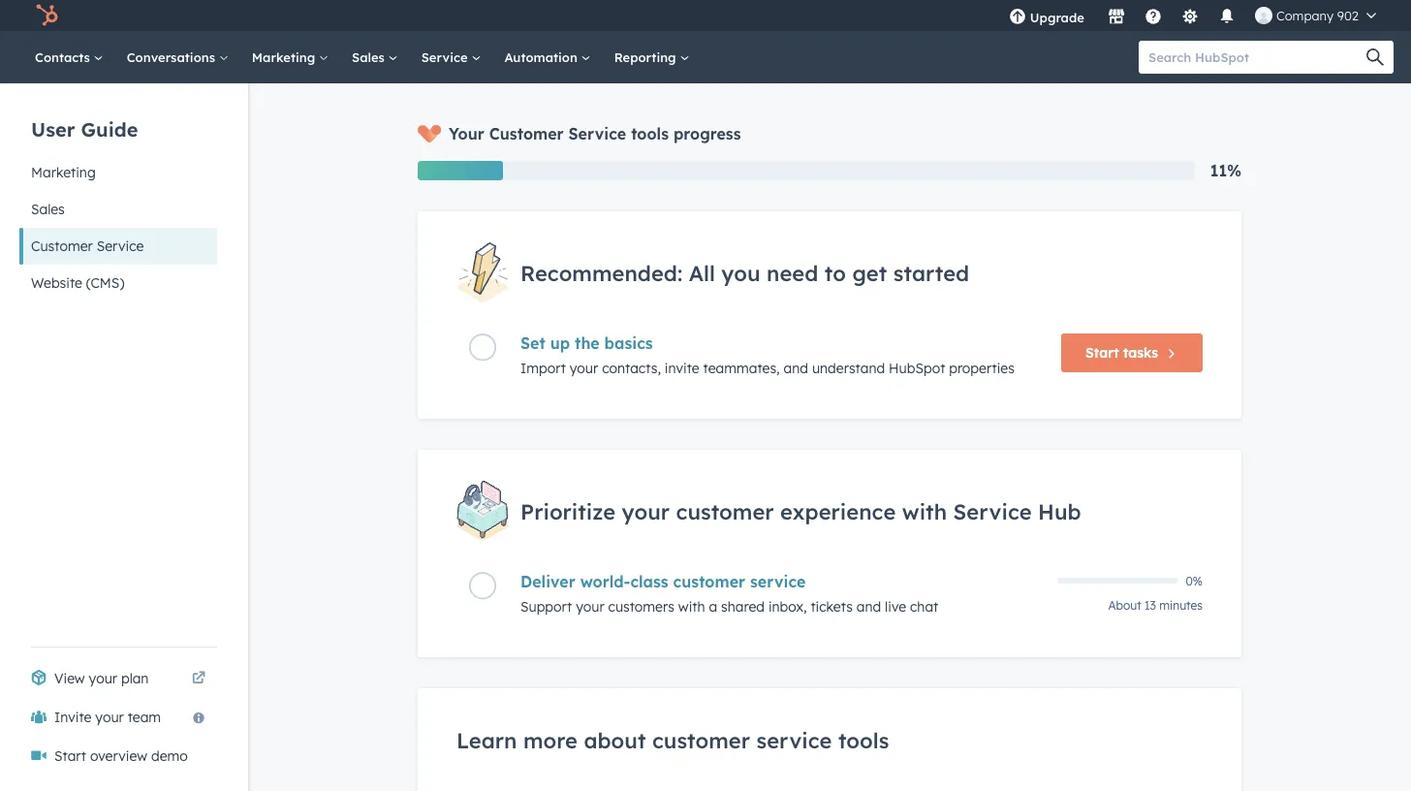 Task type: locate. For each thing, give the bounding box(es) containing it.
customer right your
[[489, 124, 564, 143]]

service
[[421, 49, 472, 65], [569, 124, 627, 143], [97, 238, 144, 254], [954, 498, 1032, 524]]

customer right about
[[652, 727, 750, 754]]

sales up customer service
[[31, 201, 65, 218]]

0 horizontal spatial sales
[[31, 201, 65, 218]]

service down automation link
[[569, 124, 627, 143]]

with right experience
[[902, 498, 947, 524]]

service left hub
[[954, 498, 1032, 524]]

0 vertical spatial sales
[[352, 49, 388, 65]]

1 vertical spatial with
[[678, 598, 705, 615]]

0 horizontal spatial and
[[784, 360, 809, 377]]

you
[[722, 259, 761, 286]]

marketing inside button
[[31, 164, 96, 181]]

start left tasks
[[1086, 344, 1120, 361]]

1 vertical spatial start
[[54, 747, 86, 764]]

1 horizontal spatial with
[[902, 498, 947, 524]]

your inside the set up the basics import your contacts, invite teammates, and understand hubspot properties
[[570, 360, 598, 377]]

user guide views element
[[19, 83, 217, 302]]

search image
[[1367, 48, 1384, 66]]

link opens in a new window image
[[192, 667, 206, 690], [192, 672, 206, 685]]

prioritize
[[521, 498, 616, 524]]

your up class at bottom
[[622, 498, 670, 524]]

1 vertical spatial marketing
[[31, 164, 96, 181]]

view
[[54, 670, 85, 687]]

contacts
[[35, 49, 94, 65]]

13
[[1145, 598, 1156, 613]]

0 vertical spatial tools
[[631, 124, 669, 143]]

0 horizontal spatial marketing
[[31, 164, 96, 181]]

marketing left sales link
[[252, 49, 319, 65]]

0 horizontal spatial with
[[678, 598, 705, 615]]

a
[[709, 598, 718, 615]]

1 vertical spatial and
[[857, 598, 881, 615]]

service inside deliver world-class customer service support your customers with a shared inbox, tickets and live chat
[[750, 572, 806, 591]]

hubspot link
[[23, 4, 73, 27]]

1 horizontal spatial customer
[[489, 124, 564, 143]]

sales
[[352, 49, 388, 65], [31, 201, 65, 218]]

your customer service tools progress progress bar
[[418, 161, 503, 180]]

your left plan at the bottom of page
[[89, 670, 117, 687]]

your down the
[[570, 360, 598, 377]]

contacts,
[[602, 360, 661, 377]]

team
[[128, 709, 161, 726]]

customer up a
[[673, 572, 746, 591]]

invite your team button
[[19, 698, 217, 737]]

service link
[[410, 31, 493, 83]]

0 horizontal spatial customer
[[31, 238, 93, 254]]

sales right marketing link
[[352, 49, 388, 65]]

service
[[750, 572, 806, 591], [757, 727, 832, 754]]

start down the invite
[[54, 747, 86, 764]]

0 vertical spatial customer
[[489, 124, 564, 143]]

customer up website
[[31, 238, 93, 254]]

customer up deliver world-class customer service support your customers with a shared inbox, tickets and live chat
[[676, 498, 774, 524]]

1 horizontal spatial tools
[[839, 727, 889, 754]]

your inside button
[[95, 709, 124, 726]]

marketing link
[[240, 31, 340, 83]]

0 horizontal spatial start
[[54, 747, 86, 764]]

automation link
[[493, 31, 603, 83]]

marketing
[[252, 49, 319, 65], [31, 164, 96, 181]]

marketplaces button
[[1096, 0, 1137, 31]]

11%
[[1211, 161, 1242, 180]]

tickets
[[811, 598, 853, 615]]

0 vertical spatial and
[[784, 360, 809, 377]]

set
[[521, 334, 546, 353]]

world-
[[580, 572, 631, 591]]

service down sales button
[[97, 238, 144, 254]]

0 vertical spatial start
[[1086, 344, 1120, 361]]

upgrade image
[[1009, 9, 1027, 26]]

teammates,
[[703, 360, 780, 377]]

0 vertical spatial service
[[750, 572, 806, 591]]

2 vertical spatial customer
[[652, 727, 750, 754]]

deliver
[[521, 572, 576, 591]]

sales link
[[340, 31, 410, 83]]

company 902 button
[[1244, 0, 1388, 31]]

marketing down 'user'
[[31, 164, 96, 181]]

with
[[902, 498, 947, 524], [678, 598, 705, 615]]

customer inside deliver world-class customer service support your customers with a shared inbox, tickets and live chat
[[673, 572, 746, 591]]

service right sales link
[[421, 49, 472, 65]]

plan
[[121, 670, 149, 687]]

user
[[31, 117, 75, 141]]

your
[[570, 360, 598, 377], [622, 498, 670, 524], [576, 598, 605, 615], [89, 670, 117, 687], [95, 709, 124, 726]]

invite your team
[[54, 709, 161, 726]]

marketing button
[[19, 154, 217, 191]]

and
[[784, 360, 809, 377], [857, 598, 881, 615]]

start
[[1086, 344, 1120, 361], [54, 747, 86, 764]]

website (cms)
[[31, 274, 124, 291]]

1 horizontal spatial and
[[857, 598, 881, 615]]

1 vertical spatial customer
[[673, 572, 746, 591]]

invite
[[665, 360, 700, 377]]

search button
[[1357, 41, 1394, 74]]

sales inside button
[[31, 201, 65, 218]]

your left team
[[95, 709, 124, 726]]

1 vertical spatial customer
[[31, 238, 93, 254]]

progress
[[674, 124, 741, 143]]

experience
[[780, 498, 896, 524]]

1 vertical spatial tools
[[839, 727, 889, 754]]

view your plan
[[54, 670, 149, 687]]

customer
[[676, 498, 774, 524], [673, 572, 746, 591], [652, 727, 750, 754]]

(cms)
[[86, 274, 124, 291]]

service inside button
[[97, 238, 144, 254]]

inbox,
[[769, 598, 807, 615]]

deliver world-class customer service support your customers with a shared inbox, tickets and live chat
[[521, 572, 939, 615]]

hub
[[1038, 498, 1082, 524]]

with left a
[[678, 598, 705, 615]]

1 vertical spatial sales
[[31, 201, 65, 218]]

and left the live
[[857, 598, 881, 615]]

tools
[[631, 124, 669, 143], [839, 727, 889, 754]]

customers
[[608, 598, 675, 615]]

customer
[[489, 124, 564, 143], [31, 238, 93, 254]]

1 vertical spatial service
[[757, 727, 832, 754]]

menu
[[997, 0, 1388, 38]]

1 horizontal spatial marketing
[[252, 49, 319, 65]]

started
[[894, 259, 970, 286]]

notifications image
[[1219, 9, 1236, 26]]

customer service button
[[19, 228, 217, 265]]

to
[[825, 259, 846, 286]]

customer for about
[[652, 727, 750, 754]]

your down world- at the left
[[576, 598, 605, 615]]

minutes
[[1160, 598, 1203, 613]]

and down set up the basics button
[[784, 360, 809, 377]]

start inside 'button'
[[1086, 344, 1120, 361]]

marketplaces image
[[1108, 9, 1125, 26]]

1 horizontal spatial start
[[1086, 344, 1120, 361]]

learn
[[457, 727, 517, 754]]



Task type: vqa. For each thing, say whether or not it's contained in the screenshot.
PROGRESS
yes



Task type: describe. For each thing, give the bounding box(es) containing it.
overview
[[90, 747, 147, 764]]

reporting
[[614, 49, 680, 65]]

hubspot image
[[35, 4, 58, 27]]

need
[[767, 259, 819, 286]]

class
[[631, 572, 669, 591]]

902
[[1338, 7, 1359, 23]]

0 vertical spatial customer
[[676, 498, 774, 524]]

understand
[[812, 360, 885, 377]]

and inside deliver world-class customer service support your customers with a shared inbox, tickets and live chat
[[857, 598, 881, 615]]

help button
[[1137, 0, 1170, 31]]

set up the basics import your contacts, invite teammates, and understand hubspot properties
[[521, 334, 1015, 377]]

your for view your plan
[[89, 670, 117, 687]]

properties
[[949, 360, 1015, 377]]

up
[[550, 334, 570, 353]]

view your plan link
[[19, 659, 217, 698]]

automation
[[505, 49, 581, 65]]

Search HubSpot search field
[[1139, 41, 1377, 74]]

0 vertical spatial with
[[902, 498, 947, 524]]

support
[[521, 598, 572, 615]]

0 vertical spatial marketing
[[252, 49, 319, 65]]

start tasks
[[1086, 344, 1159, 361]]

demo
[[151, 747, 188, 764]]

hubspot
[[889, 360, 946, 377]]

start tasks button
[[1062, 334, 1203, 373]]

about
[[584, 727, 646, 754]]

upgrade
[[1030, 9, 1085, 25]]

import
[[521, 360, 566, 377]]

chat
[[910, 598, 939, 615]]

get
[[853, 259, 887, 286]]

0%
[[1186, 573, 1203, 588]]

help image
[[1145, 9, 1162, 26]]

customer service
[[31, 238, 144, 254]]

deliver world-class customer service button
[[521, 572, 1046, 591]]

guide
[[81, 117, 138, 141]]

0 horizontal spatial tools
[[631, 124, 669, 143]]

all
[[689, 259, 715, 286]]

conversations link
[[115, 31, 240, 83]]

notifications button
[[1211, 0, 1244, 31]]

reporting link
[[603, 31, 701, 83]]

settings link
[[1170, 0, 1211, 31]]

service for class
[[750, 572, 806, 591]]

mateo roberts image
[[1255, 7, 1273, 24]]

more
[[523, 727, 578, 754]]

menu containing company 902
[[997, 0, 1388, 38]]

1 horizontal spatial sales
[[352, 49, 388, 65]]

with inside deliver world-class customer service support your customers with a shared inbox, tickets and live chat
[[678, 598, 705, 615]]

company 902
[[1277, 7, 1359, 23]]

the
[[575, 334, 600, 353]]

settings image
[[1182, 9, 1199, 26]]

start for start tasks
[[1086, 344, 1120, 361]]

prioritize your customer experience with service hub
[[521, 498, 1082, 524]]

your customer service tools progress
[[449, 124, 741, 143]]

company
[[1277, 7, 1334, 23]]

2 link opens in a new window image from the top
[[192, 672, 206, 685]]

start overview demo
[[54, 747, 188, 764]]

and inside the set up the basics import your contacts, invite teammates, and understand hubspot properties
[[784, 360, 809, 377]]

live
[[885, 598, 907, 615]]

service for about
[[757, 727, 832, 754]]

1 link opens in a new window image from the top
[[192, 667, 206, 690]]

customer inside button
[[31, 238, 93, 254]]

your
[[449, 124, 485, 143]]

set up the basics button
[[521, 334, 1046, 353]]

learn more about customer service tools
[[457, 727, 889, 754]]

your for prioritize your customer experience with service hub
[[622, 498, 670, 524]]

recommended:
[[521, 259, 683, 286]]

basics
[[605, 334, 653, 353]]

invite
[[54, 709, 92, 726]]

contacts link
[[23, 31, 115, 83]]

start for start overview demo
[[54, 747, 86, 764]]

start overview demo link
[[19, 737, 217, 776]]

about
[[1109, 598, 1142, 613]]

your for invite your team
[[95, 709, 124, 726]]

your inside deliver world-class customer service support your customers with a shared inbox, tickets and live chat
[[576, 598, 605, 615]]

sales button
[[19, 191, 217, 228]]

tasks
[[1124, 344, 1159, 361]]

about 13 minutes
[[1109, 598, 1203, 613]]

customer for class
[[673, 572, 746, 591]]

website (cms) button
[[19, 265, 217, 302]]

user guide
[[31, 117, 138, 141]]

website
[[31, 274, 82, 291]]

conversations
[[127, 49, 219, 65]]

shared
[[721, 598, 765, 615]]

recommended: all you need to get started
[[521, 259, 970, 286]]



